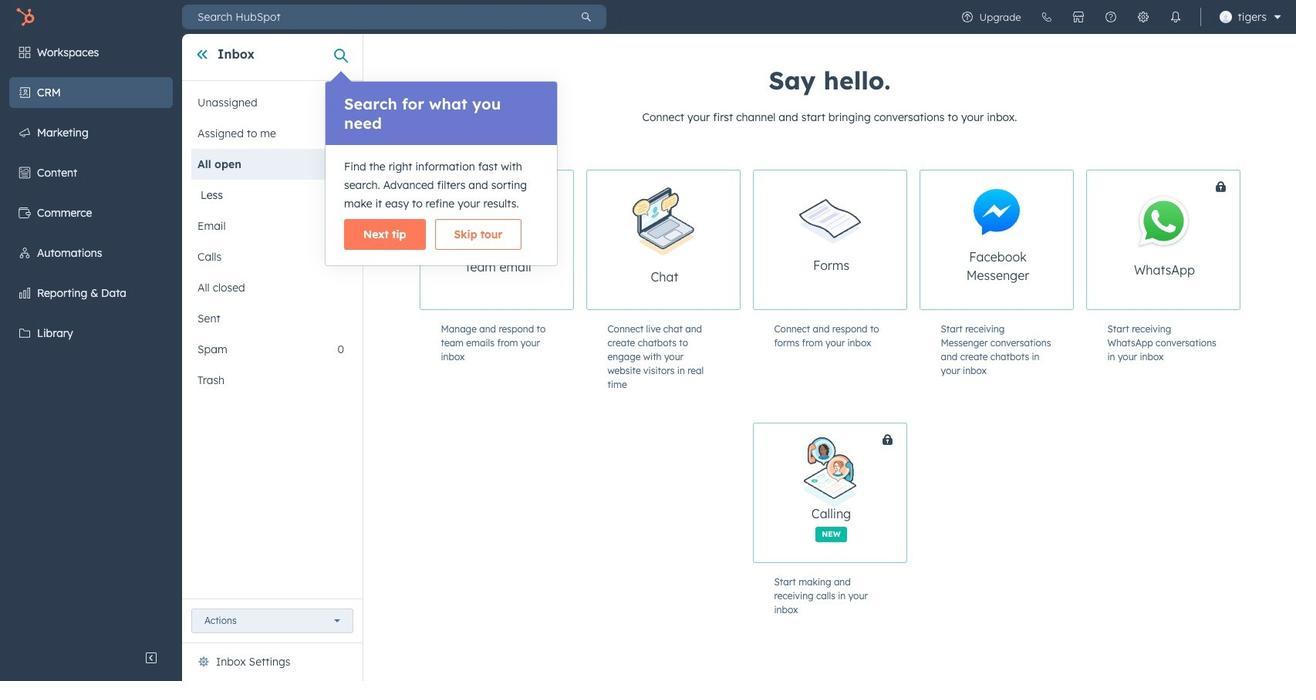 Task type: describe. For each thing, give the bounding box(es) containing it.
Search HubSpot search field
[[182, 5, 567, 29]]

settings image
[[1138, 11, 1150, 23]]

notifications image
[[1170, 11, 1182, 23]]

help image
[[1105, 11, 1118, 23]]

0 horizontal spatial menu
[[0, 34, 182, 643]]

marketplaces image
[[1073, 11, 1085, 23]]



Task type: vqa. For each thing, say whether or not it's contained in the screenshot.
Data Quality button
no



Task type: locate. For each thing, give the bounding box(es) containing it.
None checkbox
[[420, 170, 574, 310]]

menu
[[952, 0, 1288, 34], [0, 34, 182, 643]]

howard n/a image
[[1220, 11, 1233, 23]]

None checkbox
[[586, 170, 741, 310], [753, 170, 908, 310], [920, 170, 1074, 310], [1087, 170, 1297, 310], [753, 423, 965, 564], [586, 170, 741, 310], [753, 170, 908, 310], [920, 170, 1074, 310], [1087, 170, 1297, 310], [753, 423, 965, 564]]

1 horizontal spatial menu
[[952, 0, 1288, 34]]



